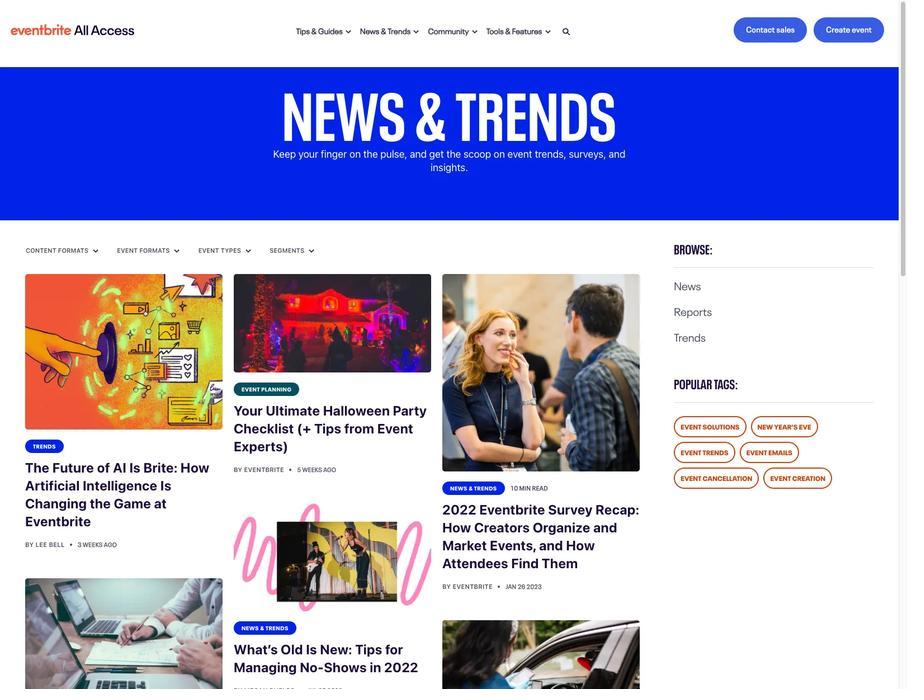 Task type: vqa. For each thing, say whether or not it's contained in the screenshot.
bottommost Tips
yes



Task type: describe. For each thing, give the bounding box(es) containing it.
bell
[[49, 541, 65, 548]]

events,
[[490, 538, 536, 553]]

2022 eventbrite organizer and attendee survey recap image
[[443, 274, 640, 472]]

surveys,
[[569, 148, 607, 160]]

creation
[[793, 473, 826, 483]]

trends
[[703, 447, 729, 457]]

sales
[[777, 23, 795, 34]]

ai
[[113, 460, 127, 475]]

planning
[[261, 385, 292, 393]]

lee
[[36, 541, 47, 548]]

content formats button
[[25, 246, 99, 255]]

by for the future of ai is brite: how artificial intelligence is changing the game at eventbrite
[[25, 541, 34, 548]]

event for event creation
[[771, 473, 791, 483]]

event planning
[[242, 385, 292, 393]]

0 vertical spatial news & trends link
[[356, 18, 424, 42]]

2 horizontal spatial the
[[447, 148, 461, 160]]

read
[[532, 483, 548, 492]]

what's old is new: tips for managing no-shows in 2022 link
[[234, 635, 431, 683]]

event for event formats
[[117, 247, 138, 254]]

the
[[25, 460, 49, 475]]

search icon image
[[563, 28, 570, 36]]

the future of ai is brite: how artificial intelligence is changing the game at eventbrite link
[[25, 453, 223, 537]]

arrow image for event types
[[246, 249, 251, 253]]

recap:
[[596, 502, 640, 518]]

content formats
[[26, 247, 90, 254]]

jan 26 2023
[[506, 582, 542, 591]]

event creation link
[[764, 468, 833, 489]]

tips & guides
[[296, 24, 343, 36]]

eventbrite inside the future of ai is brite: how artificial intelligence is changing the game at eventbrite
[[25, 513, 91, 529]]

guides
[[318, 24, 343, 36]]

experts)
[[234, 439, 288, 455]]

by eventbrite for your ultimate halloween party checklist (+ tips from event experts)
[[234, 466, 286, 474]]

news & trends for 2022 eventbrite survey recap: how creators organize and market events, and how attendees find them "news & trends" link
[[450, 484, 497, 492]]

event solutions link
[[674, 416, 747, 438]]

finger
[[321, 148, 347, 160]]

features
[[512, 24, 542, 36]]

eve
[[799, 421, 812, 431]]

creators
[[474, 520, 530, 535]]

event for event trends
[[681, 447, 702, 457]]

game
[[114, 496, 151, 511]]

10 min read
[[511, 483, 548, 492]]

and down recap:
[[594, 520, 618, 535]]

two employees working together on laptops. image
[[25, 578, 223, 689]]

jan
[[506, 582, 517, 591]]

news & trends for "news & trends" link corresponding to what's old is new: tips for managing no-shows in 2022
[[242, 624, 289, 632]]

news & trends for the topmost "news & trends" link
[[360, 24, 411, 36]]

your
[[234, 403, 263, 419]]

1 horizontal spatial how
[[443, 520, 471, 535]]

event for event planning
[[242, 385, 260, 393]]

attendees
[[443, 556, 509, 571]]

how inside the future of ai is brite: how artificial intelligence is changing the game at eventbrite
[[181, 460, 210, 475]]

travel trends image
[[443, 620, 640, 689]]

and left get
[[410, 148, 427, 160]]

checklist
[[234, 421, 294, 437]]

news for the topmost "news & trends" link
[[360, 24, 380, 36]]

new year's eve link
[[751, 416, 818, 438]]

the inside the future of ai is brite: how artificial intelligence is changing the game at eventbrite
[[90, 496, 111, 511]]

by lee bell link
[[25, 541, 66, 548]]

3
[[78, 540, 82, 549]]

2022 eventbrite survey recap: how creators organize and market events, and how attendees find them link
[[443, 495, 640, 579]]

event solutions
[[681, 421, 740, 431]]

2 vertical spatial how
[[566, 538, 595, 553]]

your
[[299, 148, 318, 160]]

event types
[[198, 247, 243, 254]]

browse:
[[674, 238, 713, 258]]

segments
[[270, 247, 306, 254]]

shows
[[324, 660, 367, 676]]

tips & guides link
[[292, 18, 356, 42]]

event for event emails
[[747, 447, 768, 457]]

event cancellation link
[[674, 468, 759, 489]]

2 on from the left
[[494, 148, 505, 160]]

from
[[345, 421, 375, 437]]

segments button
[[269, 246, 315, 255]]

0 horizontal spatial trends link
[[25, 440, 64, 453]]

and right surveys,
[[609, 148, 626, 160]]

10
[[511, 483, 518, 492]]

& for "tools & features" link
[[506, 24, 511, 36]]

ultimate
[[266, 403, 320, 419]]

min
[[520, 483, 531, 492]]

arrow image for segments
[[309, 249, 315, 253]]

by for 2022 eventbrite survey recap: how creators organize and market events, and how attendees find them
[[443, 583, 451, 590]]

the future of ai is brite: how artificial intelligence is changing the game at eventbrite
[[25, 460, 210, 529]]

(+
[[297, 421, 311, 437]]

insights.
[[431, 162, 468, 173]]

event inside "your ultimate halloween party checklist (+ tips from event experts)"
[[378, 421, 414, 437]]

find
[[512, 556, 539, 571]]

pulse,
[[381, 148, 408, 160]]

news & trends link for what's old is new: tips for managing no-shows in 2022
[[234, 622, 296, 635]]

content
[[26, 247, 56, 254]]

in
[[370, 660, 381, 676]]

arrow image for tools & features
[[545, 30, 551, 34]]

survey
[[548, 502, 593, 518]]

halloween house party image
[[234, 274, 431, 373]]

intelligence
[[83, 478, 157, 493]]

news for "news & trends" link corresponding to what's old is new: tips for managing no-shows in 2022
[[242, 624, 259, 632]]

event trends link
[[674, 442, 736, 463]]

formats for event
[[139, 247, 170, 254]]

arrow image for news & trends
[[414, 30, 419, 34]]

2022 inside '2022 eventbrite survey recap: how creators organize and market events, and how attendees find them'
[[443, 502, 477, 518]]

types
[[221, 247, 241, 254]]

event for event types
[[198, 247, 219, 254]]

create
[[827, 23, 851, 34]]

keep
[[273, 148, 296, 160]]

keep your finger on the pulse, and get the scoop on event trends, surveys, and insights.
[[273, 148, 626, 173]]



Task type: locate. For each thing, give the bounding box(es) containing it.
0 horizontal spatial news & trends link
[[234, 622, 296, 635]]

ago for from
[[323, 465, 336, 474]]

2 formats from the left
[[139, 247, 170, 254]]

2 arrow image from the left
[[414, 30, 419, 34]]

arrow image left tools
[[472, 30, 478, 34]]

by
[[234, 466, 242, 474], [25, 541, 34, 548], [443, 583, 451, 590]]

0 horizontal spatial formats
[[58, 247, 88, 254]]

0 vertical spatial event
[[852, 23, 872, 34]]

arrow image inside community link
[[472, 30, 478, 34]]

new year's eve
[[758, 421, 812, 431]]

event for event cancellation
[[681, 473, 702, 483]]

5
[[297, 465, 301, 474]]

4 arrow image from the left
[[545, 30, 551, 34]]

arrow image right the event formats on the left top of the page
[[174, 249, 180, 253]]

event inside event trends 'link'
[[681, 447, 702, 457]]

tips inside "your ultimate halloween party checklist (+ tips from event experts)"
[[314, 421, 342, 437]]

2022
[[443, 502, 477, 518], [384, 660, 419, 676]]

organize
[[533, 520, 591, 535]]

arrow image for event formats
[[174, 249, 180, 253]]

news & trends link for 2022 eventbrite survey recap: how creators organize and market events, and how attendees find them
[[443, 482, 505, 495]]

1 horizontal spatial the
[[364, 148, 378, 160]]

& for 2022 eventbrite survey recap: how creators organize and market events, and how attendees find them "news & trends" link
[[469, 484, 473, 492]]

weeks for artificial
[[83, 540, 103, 549]]

2023
[[527, 582, 542, 591]]

of
[[97, 460, 110, 475]]

how down organize
[[566, 538, 595, 553]]

1 horizontal spatial is
[[160, 478, 172, 493]]

0 horizontal spatial arrow image
[[174, 249, 180, 253]]

eventbrite
[[244, 466, 284, 474], [480, 502, 545, 518], [25, 513, 91, 529], [453, 583, 493, 590]]

by eventbrite link
[[234, 466, 286, 474], [443, 583, 495, 590]]

arrow image
[[93, 249, 98, 253], [309, 249, 315, 253]]

is up no-
[[306, 642, 317, 658]]

by eventbrite link down experts)
[[234, 466, 286, 474]]

new
[[758, 421, 773, 431]]

is down brite:
[[160, 478, 172, 493]]

news
[[360, 24, 380, 36], [282, 59, 406, 158], [674, 276, 701, 293], [450, 484, 468, 492], [242, 624, 259, 632]]

0 horizontal spatial ago
[[104, 540, 117, 549]]

is inside what's old is new: tips for managing no-shows in 2022
[[306, 642, 317, 658]]

2 horizontal spatial how
[[566, 538, 595, 553]]

is right ai
[[129, 460, 141, 475]]

1 formats from the left
[[58, 247, 88, 254]]

by eventbrite link for your ultimate halloween party checklist (+ tips from event experts)
[[234, 466, 286, 474]]

1 on from the left
[[350, 148, 361, 160]]

by eventbrite
[[234, 466, 286, 474], [443, 583, 495, 590]]

weeks for from
[[302, 465, 322, 474]]

changing
[[25, 496, 87, 511]]

0 horizontal spatial by eventbrite link
[[234, 466, 286, 474]]

1 horizontal spatial 2022
[[443, 502, 477, 518]]

1 horizontal spatial by
[[234, 466, 242, 474]]

0 vertical spatial by eventbrite
[[234, 466, 286, 474]]

2022 down for at the left bottom
[[384, 660, 419, 676]]

by for your ultimate halloween party checklist (+ tips from event experts)
[[234, 466, 242, 474]]

1 horizontal spatial news & trends link
[[356, 18, 424, 42]]

0 vertical spatial 2022
[[443, 502, 477, 518]]

news & trends
[[360, 24, 411, 36], [282, 59, 617, 158], [450, 484, 497, 492], [242, 624, 289, 632]]

community
[[428, 24, 469, 36]]

reports
[[674, 302, 712, 319]]

2022 eventbrite survey recap: how creators organize and market events, and how attendees find them
[[443, 502, 640, 571]]

arrow image left community on the top of the page
[[414, 30, 419, 34]]

1 horizontal spatial ago
[[323, 465, 336, 474]]

ago
[[323, 465, 336, 474], [104, 540, 117, 549]]

year's
[[775, 421, 798, 431]]

0 vertical spatial weeks
[[302, 465, 322, 474]]

get
[[429, 148, 444, 160]]

scoop
[[464, 148, 491, 160]]

trends link down reports link
[[674, 328, 706, 345]]

0 vertical spatial by eventbrite link
[[234, 466, 286, 474]]

event types button
[[198, 246, 252, 255]]

event inside event solutions link
[[681, 421, 702, 431]]

by down experts)
[[234, 466, 242, 474]]

new:
[[320, 642, 352, 658]]

tools & features
[[487, 24, 542, 36]]

0 vertical spatial is
[[129, 460, 141, 475]]

0 horizontal spatial event
[[508, 148, 533, 160]]

managing
[[234, 660, 297, 676]]

no-
[[300, 660, 324, 676]]

2 horizontal spatial is
[[306, 642, 317, 658]]

tips right (+
[[314, 421, 342, 437]]

event inside the event planning link
[[242, 385, 260, 393]]

market
[[443, 538, 487, 553]]

tools
[[487, 24, 504, 36]]

by left "lee"
[[25, 541, 34, 548]]

1 vertical spatial tips
[[314, 421, 342, 437]]

by eventbrite link down attendees
[[443, 583, 495, 590]]

eventbrite down changing
[[25, 513, 91, 529]]

0 horizontal spatial weeks
[[83, 540, 103, 549]]

arrow image right types
[[246, 249, 251, 253]]

1 horizontal spatial on
[[494, 148, 505, 160]]

arrow image right content formats
[[93, 249, 98, 253]]

0 vertical spatial ago
[[323, 465, 336, 474]]

trends link up the
[[25, 440, 64, 453]]

by down attendees
[[443, 583, 451, 590]]

1 vertical spatial event
[[508, 148, 533, 160]]

event inside the event emails link
[[747, 447, 768, 457]]

0 vertical spatial by
[[234, 466, 242, 474]]

1 horizontal spatial arrow image
[[309, 249, 315, 253]]

trends,
[[535, 148, 567, 160]]

what's old is new: tips for managing no-shows in 2022
[[234, 642, 419, 676]]

3 arrow image from the left
[[472, 30, 478, 34]]

0 vertical spatial how
[[181, 460, 210, 475]]

arrow image inside the content formats dropdown button
[[93, 249, 98, 253]]

arrow image right segments
[[309, 249, 315, 253]]

&
[[312, 24, 317, 36], [381, 24, 386, 36], [506, 24, 511, 36], [415, 59, 447, 158], [469, 484, 473, 492], [260, 624, 264, 632]]

0 horizontal spatial arrow image
[[93, 249, 98, 253]]

1 vertical spatial how
[[443, 520, 471, 535]]

arrow image inside tips & guides link
[[346, 30, 351, 34]]

weeks right the 5
[[302, 465, 322, 474]]

what's
[[234, 642, 278, 658]]

0 horizontal spatial how
[[181, 460, 210, 475]]

logo eventbrite image
[[9, 20, 136, 40]]

0 horizontal spatial is
[[129, 460, 141, 475]]

0 horizontal spatial by
[[25, 541, 34, 548]]

tips
[[296, 24, 310, 36], [314, 421, 342, 437], [355, 642, 383, 658]]

emails
[[769, 447, 793, 457]]

0 horizontal spatial 2022
[[384, 660, 419, 676]]

2 horizontal spatial by
[[443, 583, 451, 590]]

create event
[[827, 23, 872, 34]]

trends
[[388, 24, 411, 36], [456, 59, 617, 158], [674, 328, 706, 345], [33, 442, 56, 450], [474, 484, 497, 492], [266, 624, 289, 632]]

1 vertical spatial by eventbrite link
[[443, 583, 495, 590]]

& for tips & guides link
[[312, 24, 317, 36]]

the up insights.
[[447, 148, 461, 160]]

formats for content
[[58, 247, 88, 254]]

2 horizontal spatial tips
[[355, 642, 383, 658]]

tips up in at the left bottom
[[355, 642, 383, 658]]

1 vertical spatial trends link
[[25, 440, 64, 453]]

trends link
[[674, 328, 706, 345], [25, 440, 64, 453]]

event emails
[[747, 447, 793, 457]]

popular tags:
[[674, 373, 739, 393]]

by eventbrite link for 2022 eventbrite survey recap: how creators organize and market events, and how attendees find them
[[443, 583, 495, 590]]

event inside event cancellation link
[[681, 473, 702, 483]]

0 horizontal spatial by eventbrite
[[234, 466, 286, 474]]

0 horizontal spatial on
[[350, 148, 361, 160]]

event inside event formats popup button
[[117, 247, 138, 254]]

2022 up market
[[443, 502, 477, 518]]

arrow image
[[346, 30, 351, 34], [414, 30, 419, 34], [472, 30, 478, 34], [545, 30, 551, 34]]

event
[[117, 247, 138, 254], [198, 247, 219, 254], [242, 385, 260, 393], [378, 421, 414, 437], [681, 421, 702, 431], [681, 447, 702, 457], [747, 447, 768, 457], [681, 473, 702, 483], [771, 473, 791, 483]]

on right the scoop
[[494, 148, 505, 160]]

community link
[[424, 18, 482, 42]]

event inside event types dropdown button
[[198, 247, 219, 254]]

arrow image
[[174, 249, 180, 253], [246, 249, 251, 253]]

how right brite:
[[181, 460, 210, 475]]

arrow image inside event formats popup button
[[174, 249, 180, 253]]

arrow image for content formats
[[93, 249, 98, 253]]

how up market
[[443, 520, 471, 535]]

0 horizontal spatial tips
[[296, 24, 310, 36]]

event trends
[[681, 447, 729, 457]]

1 vertical spatial by
[[25, 541, 34, 548]]

on right finger
[[350, 148, 361, 160]]

by lee bell
[[25, 541, 66, 548]]

contact sales link
[[734, 17, 808, 43]]

2 vertical spatial news & trends link
[[234, 622, 296, 635]]

solutions
[[703, 421, 740, 431]]

2 vertical spatial tips
[[355, 642, 383, 658]]

formats inside popup button
[[139, 247, 170, 254]]

tips left guides
[[296, 24, 310, 36]]

event
[[852, 23, 872, 34], [508, 148, 533, 160]]

1 vertical spatial news & trends link
[[443, 482, 505, 495]]

1 vertical spatial is
[[160, 478, 172, 493]]

1 horizontal spatial formats
[[139, 247, 170, 254]]

for
[[386, 642, 403, 658]]

eventbrite inside '2022 eventbrite survey recap: how creators organize and market events, and how attendees find them'
[[480, 502, 545, 518]]

5 weeks ago
[[297, 465, 336, 474]]

arrow image for tips & guides
[[346, 30, 351, 34]]

& for the topmost "news & trends" link
[[381, 24, 386, 36]]

event inside keep your finger on the pulse, and get the scoop on event trends, surveys, and insights.
[[508, 148, 533, 160]]

2 vertical spatial is
[[306, 642, 317, 658]]

the down the intelligence
[[90, 496, 111, 511]]

1 arrow image from the left
[[93, 249, 98, 253]]

26
[[518, 582, 526, 591]]

eventbrite down attendees
[[453, 583, 493, 590]]

artificial
[[25, 478, 80, 493]]

1 vertical spatial by eventbrite
[[443, 583, 495, 590]]

your ultimate halloween party checklist (+ tips from event experts) link
[[234, 396, 431, 462]]

2 horizontal spatial news & trends link
[[443, 482, 505, 495]]

arrow image inside segments popup button
[[309, 249, 315, 253]]

event formats button
[[117, 246, 180, 255]]

0 vertical spatial tips
[[296, 24, 310, 36]]

news & trends link
[[356, 18, 424, 42], [443, 482, 505, 495], [234, 622, 296, 635]]

arrow image left search icon
[[545, 30, 551, 34]]

your ultimate halloween party checklist (+ tips from event experts)
[[234, 403, 427, 455]]

halloween
[[323, 403, 390, 419]]

event inside 'event creation' link
[[771, 473, 791, 483]]

1 horizontal spatial trends link
[[674, 328, 706, 345]]

tools & features link
[[482, 18, 555, 42]]

1 horizontal spatial tips
[[314, 421, 342, 437]]

2022 inside what's old is new: tips for managing no-shows in 2022
[[384, 660, 419, 676]]

future
[[52, 460, 94, 475]]

2 arrow image from the left
[[246, 249, 251, 253]]

1 horizontal spatial event
[[852, 23, 872, 34]]

event planning link
[[234, 383, 300, 396]]

1 horizontal spatial arrow image
[[246, 249, 251, 253]]

0 horizontal spatial the
[[90, 496, 111, 511]]

weeks
[[302, 465, 322, 474], [83, 540, 103, 549]]

the left pulse,
[[364, 148, 378, 160]]

2 arrow image from the left
[[309, 249, 315, 253]]

0 vertical spatial trends link
[[674, 328, 706, 345]]

weeks right 3
[[83, 540, 103, 549]]

party
[[393, 403, 427, 419]]

1 vertical spatial ago
[[104, 540, 117, 549]]

by eventbrite down attendees
[[443, 583, 495, 590]]

ago for artificial
[[104, 540, 117, 549]]

and
[[410, 148, 427, 160], [609, 148, 626, 160], [594, 520, 618, 535], [539, 538, 563, 553]]

1 vertical spatial 2022
[[384, 660, 419, 676]]

reports link
[[674, 302, 712, 319]]

arrow image right guides
[[346, 30, 351, 34]]

create event link
[[814, 17, 885, 43]]

2 vertical spatial by
[[443, 583, 451, 590]]

ago right 3
[[104, 540, 117, 549]]

arrow image inside "tools & features" link
[[545, 30, 551, 34]]

the
[[364, 148, 378, 160], [447, 148, 461, 160], [90, 496, 111, 511]]

ago right the 5
[[323, 465, 336, 474]]

1 horizontal spatial weeks
[[302, 465, 322, 474]]

1 horizontal spatial by eventbrite link
[[443, 583, 495, 590]]

event emails link
[[740, 442, 800, 463]]

them
[[542, 556, 578, 571]]

1 arrow image from the left
[[346, 30, 351, 34]]

& for "news & trends" link corresponding to what's old is new: tips for managing no-shows in 2022
[[260, 624, 264, 632]]

eventbrite down experts)
[[244, 466, 284, 474]]

tips inside what's old is new: tips for managing no-shows in 2022
[[355, 642, 383, 658]]

event left the trends,
[[508, 148, 533, 160]]

event creation
[[771, 473, 826, 483]]

3 weeks ago
[[78, 540, 117, 549]]

event formats
[[117, 247, 171, 254]]

arrow image inside "news & trends" link
[[414, 30, 419, 34]]

eventbrite up the creators
[[480, 502, 545, 518]]

1 vertical spatial weeks
[[83, 540, 103, 549]]

event right create in the top of the page
[[852, 23, 872, 34]]

and up the them
[[539, 538, 563, 553]]

arrow image for community
[[472, 30, 478, 34]]

by eventbrite down experts)
[[234, 466, 286, 474]]

contact sales
[[747, 23, 795, 34]]

1 arrow image from the left
[[174, 249, 180, 253]]

tags:
[[714, 373, 739, 393]]

arrow image inside event types dropdown button
[[246, 249, 251, 253]]

news for 2022 eventbrite survey recap: how creators organize and market events, and how attendees find them "news & trends" link
[[450, 484, 468, 492]]

on
[[350, 148, 361, 160], [494, 148, 505, 160]]

1 horizontal spatial by eventbrite
[[443, 583, 495, 590]]

formats inside dropdown button
[[58, 247, 88, 254]]

event for event solutions
[[681, 421, 702, 431]]

by eventbrite for 2022 eventbrite survey recap: how creators organize and market events, and how attendees find them
[[443, 583, 495, 590]]



